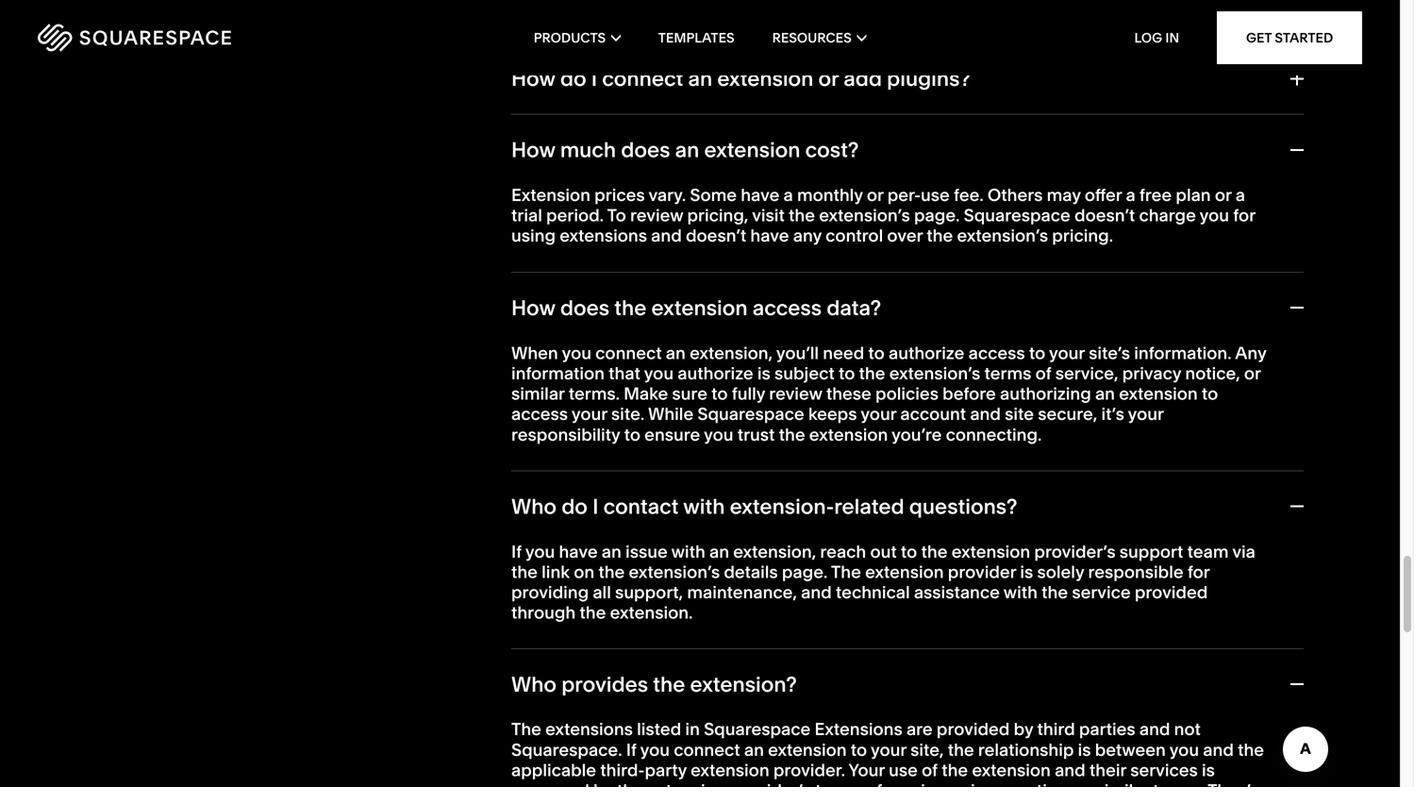 Task type: describe. For each thing, give the bounding box(es) containing it.
on
[[574, 562, 595, 582]]

ensure
[[645, 424, 701, 445]]

extension.
[[610, 602, 693, 623]]

review inside the when you connect an extension, you'll need to authorize access to your site's information. any information that you authorize is subject to the extension's terms of service, privacy notice, or similar terms. make sure to fully review these policies before authorizing an extension to access your site. while squarespace keeps your account and site secure, it's your responsibility to ensure you trust the extension you're connecting.
[[770, 383, 823, 404]]

extension prices vary. some have a monthly or per-use fee. others may offer a free plan or a trial period. to review pricing, visit the extension's page. squarespace doesn't charge you for using extensions and doesn't have any control over the extension's pricing.
[[512, 185, 1256, 246]]

started
[[1276, 30, 1334, 46]]

who provides the extension?
[[512, 671, 797, 697]]

and inside if you have an issue with an extension, reach out to the extension provider's support team via the link on the extension's details page. the extension provider is solely responsible for providing all support, maintenance, and technical assistance with the service provided through the extension.
[[802, 582, 832, 603]]

if inside the extensions listed in squarespace extensions are provided by third parties and not squarespace. if you connect an extension to your site, the relationship is between you and the applicable third-party extension provider. your use of the extension and their services is governed by the extension provider's terms of service, privacy notice, or similar terms. they
[[626, 739, 637, 760]]

1 horizontal spatial by
[[1014, 719, 1034, 740]]

squarespace inside the extensions listed in squarespace extensions are provided by third parties and not squarespace. if you connect an extension to your site, the relationship is between you and the applicable third-party extension provider. your use of the extension and their services is governed by the extension provider's terms of service, privacy notice, or similar terms. they
[[704, 719, 811, 740]]

or inside the when you connect an extension, you'll need to authorize access to your site's information. any information that you authorize is subject to the extension's terms of service, privacy notice, or similar terms. make sure to fully review these policies before authorizing an extension to access your site. while squarespace keeps your account and site secure, it's your responsibility to ensure you trust the extension you're connecting.
[[1245, 363, 1262, 384]]

link
[[542, 562, 570, 582]]

fully
[[732, 383, 766, 404]]

review inside extension prices vary. some have a monthly or per-use fee. others may offer a free plan or a trial period. to review pricing, visit the extension's page. squarespace doesn't charge you for using extensions and doesn't have any control over the extension's pricing.
[[630, 205, 684, 226]]

plan
[[1176, 185, 1212, 205]]

who for who provides the extension?
[[512, 671, 557, 697]]

to left "fully" at the right of the page
[[712, 383, 728, 404]]

your left site.
[[572, 404, 608, 424]]

charge
[[1140, 205, 1197, 226]]

similar inside the when you connect an extension, you'll need to authorize access to your site's information. any information that you authorize is subject to the extension's terms of service, privacy notice, or similar terms. make sure to fully review these policies before authorizing an extension to access your site. while squarespace keeps your account and site secure, it's your responsibility to ensure you trust the extension you're connecting.
[[512, 383, 565, 404]]

questions?
[[910, 494, 1018, 519]]

site.
[[612, 404, 645, 424]]

data?
[[827, 295, 882, 320]]

to up the authorizing
[[1030, 343, 1046, 363]]

for inside if you have an issue with an extension, reach out to the extension provider's support team via the link on the extension's details page. the extension provider is solely responsible for providing all support, maintenance, and technical assistance with the service provided through the extension.
[[1188, 562, 1210, 582]]

your
[[849, 760, 885, 780]]

control
[[826, 225, 884, 246]]

1 vertical spatial with
[[672, 541, 706, 562]]

connecting.
[[946, 424, 1042, 445]]

an down templates
[[689, 66, 713, 91]]

0 vertical spatial have
[[741, 185, 780, 205]]

if inside if you have an issue with an extension, reach out to the extension provider's support team via the link on the extension's details page. the extension provider is solely responsible for providing all support, maintenance, and technical assistance with the service provided through the extension.
[[512, 541, 522, 562]]

squarespace logo image
[[38, 24, 231, 52]]

through
[[512, 602, 576, 623]]

reach
[[821, 541, 867, 562]]

squarespace inside extension prices vary. some have a monthly or per-use fee. others may offer a free plan or a trial period. to review pricing, visit the extension's page. squarespace doesn't charge you for using extensions and doesn't have any control over the extension's pricing.
[[964, 205, 1071, 226]]

may
[[1047, 185, 1081, 205]]

provides
[[562, 671, 649, 697]]

2 vertical spatial access
[[512, 404, 568, 424]]

contact
[[604, 494, 679, 519]]

3 a from the left
[[1236, 185, 1246, 205]]

information
[[512, 363, 605, 384]]

0 vertical spatial with
[[684, 494, 725, 519]]

resources
[[773, 30, 852, 46]]

extension
[[512, 185, 591, 205]]

cost?
[[806, 137, 859, 162]]

you right when
[[562, 343, 592, 363]]

who do i contact with extension-related questions?
[[512, 494, 1018, 519]]

provider
[[948, 562, 1017, 582]]

0 horizontal spatial of
[[867, 780, 883, 787]]

assistance
[[914, 582, 1000, 603]]

notice, inside the when you connect an extension, you'll need to authorize access to your site's information. any information that you authorize is subject to the extension's terms of service, privacy notice, or similar terms. make sure to fully review these policies before authorizing an extension to access your site. while squarespace keeps your account and site secure, it's your responsibility to ensure you trust the extension you're connecting.
[[1186, 363, 1241, 384]]

is right third
[[1079, 739, 1092, 760]]

and left the not
[[1140, 719, 1171, 740]]

if you have an issue with an extension, reach out to the extension provider's support team via the link on the extension's details page. the extension provider is solely responsible for providing all support, maintenance, and technical assistance with the service provided through the extension.
[[512, 541, 1256, 623]]

use inside the extensions listed in squarespace extensions are provided by third parties and not squarespace. if you connect an extension to your site, the relationship is between you and the applicable third-party extension provider. your use of the extension and their services is governed by the extension provider's terms of service, privacy notice, or similar terms. they
[[889, 760, 918, 780]]

service
[[1073, 582, 1131, 603]]

to left the ensure
[[624, 424, 641, 445]]

get
[[1247, 30, 1273, 46]]

1 vertical spatial access
[[969, 343, 1026, 363]]

provider.
[[774, 760, 846, 780]]

squarespace.
[[512, 739, 623, 760]]

to
[[608, 205, 627, 226]]

how much does an extension cost?
[[512, 137, 859, 162]]

site
[[1005, 404, 1035, 424]]

use inside extension prices vary. some have a monthly or per-use fee. others may offer a free plan or a trial period. to review pricing, visit the extension's page. squarespace doesn't charge you for using extensions and doesn't have any control over the extension's pricing.
[[921, 185, 950, 205]]

using
[[512, 225, 556, 246]]

hide answer image for how much does an extension cost?
[[1289, 143, 1304, 156]]

issue
[[626, 541, 668, 562]]

or right plan
[[1216, 185, 1232, 205]]

sure
[[672, 383, 708, 404]]

have inside if you have an issue with an extension, reach out to the extension provider's support team via the link on the extension's details page. the extension provider is solely responsible for providing all support, maintenance, and technical assistance with the service provided through the extension.
[[559, 541, 598, 562]]

prices
[[595, 185, 645, 205]]

to right 'subject'
[[839, 363, 856, 384]]

per-
[[888, 185, 921, 205]]

extension's inside if you have an issue with an extension, reach out to the extension provider's support team via the link on the extension's details page. the extension provider is solely responsible for providing all support, maintenance, and technical assistance with the service provided through the extension.
[[629, 562, 720, 582]]

to inside the extensions listed in squarespace extensions are provided by third parties and not squarespace. if you connect an extension to your site, the relationship is between you and the applicable third-party extension provider. your use of the extension and their services is governed by the extension provider's terms of service, privacy notice, or similar terms. they
[[851, 739, 868, 760]]

technical
[[836, 582, 911, 603]]

period.
[[547, 205, 604, 226]]

trust
[[738, 424, 775, 445]]

service, inside the extensions listed in squarespace extensions are provided by third parties and not squarespace. if you connect an extension to your site, the relationship is between you and the applicable third-party extension provider. your use of the extension and their services is governed by the extension provider's terms of service, privacy notice, or similar terms. they
[[887, 780, 950, 787]]

it's
[[1102, 404, 1125, 424]]

trial
[[512, 205, 543, 226]]

log
[[1135, 30, 1163, 46]]

support,
[[615, 582, 684, 603]]

you inside if you have an issue with an extension, reach out to the extension provider's support team via the link on the extension's details page. the extension provider is solely responsible for providing all support, maintenance, and technical assistance with the service provided through the extension.
[[526, 541, 555, 562]]

squarespace logo link
[[38, 24, 303, 52]]

similar inside the extensions listed in squarespace extensions are provided by third parties and not squarespace. if you connect an extension to your site, the relationship is between you and the applicable third-party extension provider. your use of the extension and their services is governed by the extension provider's terms of service, privacy notice, or similar terms. they
[[1096, 780, 1150, 787]]

information.
[[1135, 343, 1232, 363]]

an up vary.
[[675, 137, 700, 162]]

terms inside the extensions listed in squarespace extensions are provided by third parties and not squarespace. if you connect an extension to your site, the relationship is between you and the applicable third-party extension provider. your use of the extension and their services is governed by the extension provider's terms of service, privacy notice, or similar terms. they
[[816, 780, 863, 787]]

1 a from the left
[[784, 185, 794, 205]]

0 horizontal spatial does
[[561, 295, 610, 320]]

account
[[901, 404, 967, 424]]

parties
[[1080, 719, 1136, 740]]

responsibility
[[512, 424, 621, 445]]

providing
[[512, 582, 589, 603]]

or inside the extensions listed in squarespace extensions are provided by third parties and not squarespace. if you connect an extension to your site, the relationship is between you and the applicable third-party extension provider. your use of the extension and their services is governed by the extension provider's terms of service, privacy notice, or similar terms. they
[[1076, 780, 1092, 787]]

to down information.
[[1202, 383, 1219, 404]]

is right the services
[[1203, 760, 1216, 780]]

make
[[624, 383, 669, 404]]

templates
[[659, 30, 735, 46]]

subject
[[775, 363, 835, 384]]

an up maintenance,
[[710, 541, 730, 562]]

add
[[844, 66, 883, 91]]

1 horizontal spatial authorize
[[889, 343, 965, 363]]

your right keeps
[[861, 404, 897, 424]]

third-
[[601, 760, 645, 780]]

terms inside the when you connect an extension, you'll need to authorize access to your site's information. any information that you authorize is subject to the extension's terms of service, privacy notice, or similar terms. make sure to fully review these policies before authorizing an extension to access your site. while squarespace keeps your account and site secure, it's your responsibility to ensure you trust the extension you're connecting.
[[985, 363, 1032, 384]]

policies
[[876, 383, 939, 404]]

terms. inside the when you connect an extension, you'll need to authorize access to your site's information. any information that you authorize is subject to the extension's terms of service, privacy notice, or similar terms. make sure to fully review these policies before authorizing an extension to access your site. while squarespace keeps your account and site secure, it's your responsibility to ensure you trust the extension you're connecting.
[[569, 383, 620, 404]]

an down site's
[[1096, 383, 1116, 404]]

hide answer image for how does the extension access data?
[[1289, 301, 1304, 314]]

pricing.
[[1053, 225, 1114, 246]]

services
[[1131, 760, 1199, 780]]

vary.
[[649, 185, 686, 205]]

of inside the when you connect an extension, you'll need to authorize access to your site's information. any information that you authorize is subject to the extension's terms of service, privacy notice, or similar terms. make sure to fully review these policies before authorizing an extension to access your site. while squarespace keeps your account and site secure, it's your responsibility to ensure you trust the extension you're connecting.
[[1036, 363, 1052, 384]]



Task type: locate. For each thing, give the bounding box(es) containing it.
0 vertical spatial provided
[[1135, 582, 1209, 603]]

plugins?
[[887, 66, 971, 91]]

have left the any
[[751, 225, 790, 246]]

0 vertical spatial if
[[512, 541, 522, 562]]

of up secure,
[[1036, 363, 1052, 384]]

the
[[832, 562, 862, 582], [512, 719, 542, 740]]

review down you'll on the right
[[770, 383, 823, 404]]

doesn't
[[1075, 205, 1136, 226], [686, 225, 747, 246]]

1 vertical spatial notice,
[[1017, 780, 1072, 787]]

0 vertical spatial i
[[592, 66, 598, 91]]

all
[[593, 582, 612, 603]]

doesn't down some
[[686, 225, 747, 246]]

does up vary.
[[621, 137, 671, 162]]

an right on
[[602, 541, 622, 562]]

1 horizontal spatial notice,
[[1186, 363, 1241, 384]]

to
[[869, 343, 885, 363], [1030, 343, 1046, 363], [839, 363, 856, 384], [712, 383, 728, 404], [1202, 383, 1219, 404], [624, 424, 641, 445], [901, 541, 918, 562], [851, 739, 868, 760]]

1 horizontal spatial if
[[626, 739, 637, 760]]

0 horizontal spatial page.
[[782, 562, 828, 582]]

privacy inside the when you connect an extension, you'll need to authorize access to your site's information. any information that you authorize is subject to the extension's terms of service, privacy notice, or similar terms. make sure to fully review these policies before authorizing an extension to access your site. while squarespace keeps your account and site secure, it's your responsibility to ensure you trust the extension you're connecting.
[[1123, 363, 1182, 384]]

and down reach
[[802, 582, 832, 603]]

and left their
[[1055, 760, 1086, 780]]

extension,
[[690, 343, 773, 363], [734, 541, 817, 562]]

provided right are
[[937, 719, 1010, 740]]

2 horizontal spatial access
[[969, 343, 1026, 363]]

authorize up the while
[[678, 363, 754, 384]]

1 horizontal spatial does
[[621, 137, 671, 162]]

terms up site
[[985, 363, 1032, 384]]

0 horizontal spatial use
[[889, 760, 918, 780]]

0 vertical spatial terms.
[[569, 383, 620, 404]]

an inside the extensions listed in squarespace extensions are provided by third parties and not squarespace. if you connect an extension to your site, the relationship is between you and the applicable third-party extension provider. your use of the extension and their services is governed by the extension provider's terms of service, privacy notice, or similar terms. they
[[745, 739, 764, 760]]

others
[[988, 185, 1043, 205]]

1 vertical spatial terms.
[[1154, 780, 1205, 787]]

who left provides
[[512, 671, 557, 697]]

0 horizontal spatial review
[[630, 205, 684, 226]]

hide answer image for who do i contact with extension-related questions?
[[1289, 500, 1304, 513]]

page. left others
[[915, 205, 960, 226]]

privacy
[[1123, 363, 1182, 384], [954, 780, 1013, 787]]

similar down when
[[512, 383, 565, 404]]

1 vertical spatial how
[[512, 137, 556, 162]]

for right plan
[[1234, 205, 1256, 226]]

extensions inside extension prices vary. some have a monthly or per-use fee. others may offer a free plan or a trial period. to review pricing, visit the extension's page. squarespace doesn't charge you for using extensions and doesn't have any control over the extension's pricing.
[[560, 225, 647, 246]]

these
[[827, 383, 872, 404]]

1 vertical spatial service,
[[887, 780, 950, 787]]

extension's inside the when you connect an extension, you'll need to authorize access to your site's information. any information that you authorize is subject to the extension's terms of service, privacy notice, or similar terms. make sure to fully review these policies before authorizing an extension to access your site. while squarespace keeps your account and site secure, it's your responsibility to ensure you trust the extension you're connecting.
[[890, 363, 981, 384]]

0 vertical spatial by
[[1014, 719, 1034, 740]]

0 horizontal spatial access
[[512, 404, 568, 424]]

1 horizontal spatial page.
[[915, 205, 960, 226]]

1 vertical spatial extensions
[[546, 719, 633, 740]]

i
[[592, 66, 598, 91], [593, 494, 599, 519]]

2 vertical spatial squarespace
[[704, 719, 811, 740]]

a right plan
[[1236, 185, 1246, 205]]

0 vertical spatial review
[[630, 205, 684, 226]]

free
[[1140, 185, 1173, 205]]

1 hide answer image from the top
[[1289, 143, 1304, 156]]

service, down "site,"
[[887, 780, 950, 787]]

with right contact
[[684, 494, 725, 519]]

fee.
[[954, 185, 984, 205]]

extensions down prices
[[560, 225, 647, 246]]

0 vertical spatial terms
[[985, 363, 1032, 384]]

use
[[921, 185, 950, 205], [889, 760, 918, 780]]

log             in link
[[1135, 30, 1180, 46]]

page. right details
[[782, 562, 828, 582]]

0 vertical spatial do
[[561, 66, 587, 91]]

1 vertical spatial page.
[[782, 562, 828, 582]]

1 horizontal spatial provided
[[1135, 582, 1209, 603]]

how does the extension access data?
[[512, 295, 882, 320]]

0 vertical spatial who
[[512, 494, 557, 519]]

show answer image up get started
[[1289, 1, 1304, 14]]

of
[[1036, 363, 1052, 384], [922, 760, 938, 780], [867, 780, 883, 787]]

when
[[512, 343, 559, 363]]

an left the provider.
[[745, 739, 764, 760]]

access up you'll on the right
[[753, 295, 822, 320]]

extension, up "fully" at the right of the page
[[690, 343, 773, 363]]

an up sure
[[666, 343, 686, 363]]

your left are
[[871, 739, 907, 760]]

1 horizontal spatial a
[[1127, 185, 1136, 205]]

extensions
[[815, 719, 903, 740]]

0 horizontal spatial notice,
[[1017, 780, 1072, 787]]

0 horizontal spatial privacy
[[954, 780, 1013, 787]]

your left site's
[[1050, 343, 1085, 363]]

products button
[[534, 0, 621, 76]]

0 horizontal spatial terms
[[816, 780, 863, 787]]

0 vertical spatial connect
[[602, 66, 684, 91]]

site,
[[911, 739, 944, 760]]

team
[[1188, 541, 1229, 562]]

1 horizontal spatial terms.
[[1154, 780, 1205, 787]]

third
[[1038, 719, 1076, 740]]

if
[[512, 541, 522, 562], [626, 739, 637, 760]]

use left 'fee.'
[[921, 185, 950, 205]]

the inside if you have an issue with an extension, reach out to the extension provider's support team via the link on the extension's details page. the extension provider is solely responsible for providing all support, maintenance, and technical assistance with the service provided through the extension.
[[832, 562, 862, 582]]

i for connect
[[592, 66, 598, 91]]

templates link
[[659, 0, 735, 76]]

2 horizontal spatial of
[[1036, 363, 1052, 384]]

details
[[724, 562, 778, 582]]

1 vertical spatial the
[[512, 719, 542, 740]]

to right the provider.
[[851, 739, 868, 760]]

hide answer image
[[1289, 301, 1304, 314], [1289, 500, 1304, 513]]

or down "parties"
[[1076, 780, 1092, 787]]

0 horizontal spatial doesn't
[[686, 225, 747, 246]]

2 hide answer image from the top
[[1289, 500, 1304, 513]]

hide answer image
[[1289, 143, 1304, 156], [1289, 678, 1304, 691]]

relationship
[[979, 739, 1075, 760]]

1 vertical spatial hide answer image
[[1289, 500, 1304, 513]]

1 vertical spatial connect
[[596, 343, 662, 363]]

provided inside if you have an issue with an extension, reach out to the extension provider's support team via the link on the extension's details page. the extension provider is solely responsible for providing all support, maintenance, and technical assistance with the service provided through the extension.
[[1135, 582, 1209, 603]]

1 vertical spatial if
[[626, 739, 637, 760]]

1 vertical spatial show answer image
[[1289, 72, 1304, 85]]

provider's inside the extensions listed in squarespace extensions are provided by third parties and not squarespace. if you connect an extension to your site, the relationship is between you and the applicable third-party extension provider. your use of the extension and their services is governed by the extension provider's terms of service, privacy notice, or similar terms. they
[[730, 780, 812, 787]]

your inside the extensions listed in squarespace extensions are provided by third parties and not squarespace. if you connect an extension to your site, the relationship is between you and the applicable third-party extension provider. your use of the extension and their services is governed by the extension provider's terms of service, privacy notice, or similar terms. they
[[871, 739, 907, 760]]

0 horizontal spatial a
[[784, 185, 794, 205]]

for
[[1234, 205, 1256, 226], [1188, 562, 1210, 582]]

is inside the when you connect an extension, you'll need to authorize access to your site's information. any information that you authorize is subject to the extension's terms of service, privacy notice, or similar terms. make sure to fully review these policies before authorizing an extension to access your site. while squarespace keeps your account and site secure, it's your responsibility to ensure you trust the extension you're connecting.
[[758, 363, 771, 384]]

you're
[[892, 424, 942, 445]]

1 vertical spatial privacy
[[954, 780, 1013, 787]]

do for how
[[561, 66, 587, 91]]

their
[[1090, 760, 1127, 780]]

0 vertical spatial the
[[832, 562, 862, 582]]

extensions down provides
[[546, 719, 633, 740]]

maintenance,
[[687, 582, 798, 603]]

of down extensions
[[867, 780, 883, 787]]

to right need
[[869, 343, 885, 363]]

how do i connect an extension or add plugins?
[[512, 66, 971, 91]]

0 horizontal spatial similar
[[512, 383, 565, 404]]

similar
[[512, 383, 565, 404], [1096, 780, 1150, 787]]

notice,
[[1186, 363, 1241, 384], [1017, 780, 1072, 787]]

support
[[1120, 541, 1184, 562]]

privacy down relationship
[[954, 780, 1013, 787]]

and right the not
[[1204, 739, 1235, 760]]

get started link
[[1218, 11, 1363, 64]]

how for how does the extension access data?
[[512, 295, 556, 320]]

0 vertical spatial show answer image
[[1289, 1, 1304, 14]]

i for contact
[[593, 494, 599, 519]]

secure,
[[1039, 404, 1098, 424]]

to right the out
[[901, 541, 918, 562]]

0 vertical spatial similar
[[512, 383, 565, 404]]

0 vertical spatial extension,
[[690, 343, 773, 363]]

0 vertical spatial hide answer image
[[1289, 143, 1304, 156]]

1 hide answer image from the top
[[1289, 301, 1304, 314]]

page. inside if you have an issue with an extension, reach out to the extension provider's support team via the link on the extension's details page. the extension provider is solely responsible for providing all support, maintenance, and technical assistance with the service provided through the extension.
[[782, 562, 828, 582]]

1 vertical spatial extension,
[[734, 541, 817, 562]]

provided down support
[[1135, 582, 1209, 603]]

or left per-
[[867, 185, 884, 205]]

squarespace left "offer"
[[964, 205, 1071, 226]]

terms. inside the extensions listed in squarespace extensions are provided by third parties and not squarespace. if you connect an extension to your site, the relationship is between you and the applicable third-party extension provider. your use of the extension and their services is governed by the extension provider's terms of service, privacy notice, or similar terms. they
[[1154, 780, 1205, 787]]

the left the out
[[832, 562, 862, 582]]

0 horizontal spatial provider's
[[730, 780, 812, 787]]

0 vertical spatial squarespace
[[964, 205, 1071, 226]]

do
[[561, 66, 587, 91], [562, 494, 588, 519]]

1 vertical spatial i
[[593, 494, 599, 519]]

terms. up responsibility
[[569, 383, 620, 404]]

with right the assistance
[[1004, 582, 1038, 603]]

the up applicable
[[512, 719, 542, 740]]

with right issue
[[672, 541, 706, 562]]

notice, inside the extensions listed in squarespace extensions are provided by third parties and not squarespace. if you connect an extension to your site, the relationship is between you and the applicable third-party extension provider. your use of the extension and their services is governed by the extension provider's terms of service, privacy notice, or similar terms. they
[[1017, 780, 1072, 787]]

1 how from the top
[[512, 66, 556, 91]]

0 vertical spatial notice,
[[1186, 363, 1241, 384]]

2 vertical spatial connect
[[674, 739, 741, 760]]

do down products
[[561, 66, 587, 91]]

1 horizontal spatial of
[[922, 760, 938, 780]]

keeps
[[809, 404, 858, 424]]

extension, inside the when you connect an extension, you'll need to authorize access to your site's information. any information that you authorize is subject to the extension's terms of service, privacy notice, or similar terms. make sure to fully review these policies before authorizing an extension to access your site. while squarespace keeps your account and site secure, it's your responsibility to ensure you trust the extension you're connecting.
[[690, 343, 773, 363]]

2 who from the top
[[512, 671, 557, 697]]

when you connect an extension, you'll need to authorize access to your site's information. any information that you authorize is subject to the extension's terms of service, privacy notice, or similar terms. make sure to fully review these policies before authorizing an extension to access your site. while squarespace keeps your account and site secure, it's your responsibility to ensure you trust the extension you're connecting.
[[512, 343, 1267, 445]]

service, up secure,
[[1056, 363, 1119, 384]]

1 vertical spatial for
[[1188, 562, 1210, 582]]

some
[[690, 185, 737, 205]]

extension-
[[730, 494, 835, 519]]

privacy inside the extensions listed in squarespace extensions are provided by third parties and not squarespace. if you connect an extension to your site, the relationship is between you and the applicable third-party extension provider. your use of the extension and their services is governed by the extension provider's terms of service, privacy notice, or similar terms. they
[[954, 780, 1013, 787]]

you inside extension prices vary. some have a monthly or per-use fee. others may offer a free plan or a trial period. to review pricing, visit the extension's page. squarespace doesn't charge you for using extensions and doesn't have any control over the extension's pricing.
[[1200, 205, 1230, 226]]

3 how from the top
[[512, 295, 556, 320]]

how for how much does an extension cost?
[[512, 137, 556, 162]]

2 a from the left
[[1127, 185, 1136, 205]]

connect
[[602, 66, 684, 91], [596, 343, 662, 363], [674, 739, 741, 760]]

if left listed
[[626, 739, 637, 760]]

for inside extension prices vary. some have a monthly or per-use fee. others may offer a free plan or a trial period. to review pricing, visit the extension's page. squarespace doesn't charge you for using extensions and doesn't have any control over the extension's pricing.
[[1234, 205, 1256, 226]]

authorize up policies
[[889, 343, 965, 363]]

governed
[[512, 780, 590, 787]]

1 vertical spatial terms
[[816, 780, 863, 787]]

have right some
[[741, 185, 780, 205]]

is inside if you have an issue with an extension, reach out to the extension provider's support team via the link on the extension's details page. the extension provider is solely responsible for providing all support, maintenance, and technical assistance with the service provided through the extension.
[[1021, 562, 1034, 582]]

1 vertical spatial have
[[751, 225, 790, 246]]

a left free
[[1127, 185, 1136, 205]]

1 show answer image from the top
[[1289, 1, 1304, 14]]

i left contact
[[593, 494, 599, 519]]

between
[[1096, 739, 1167, 760]]

1 horizontal spatial for
[[1234, 205, 1256, 226]]

you right charge at the right of the page
[[1200, 205, 1230, 226]]

a left monthly in the right top of the page
[[784, 185, 794, 205]]

solely
[[1038, 562, 1085, 582]]

terms down extensions
[[816, 780, 863, 787]]

or left add
[[819, 66, 839, 91]]

similar down between
[[1096, 780, 1150, 787]]

2 vertical spatial how
[[512, 295, 556, 320]]

i down products
[[592, 66, 598, 91]]

show answer image
[[1289, 1, 1304, 14], [1289, 72, 1304, 85]]

1 horizontal spatial terms
[[985, 363, 1032, 384]]

privacy up it's
[[1123, 363, 1182, 384]]

2 vertical spatial with
[[1004, 582, 1038, 603]]

have
[[741, 185, 780, 205], [751, 225, 790, 246], [559, 541, 598, 562]]

offer
[[1085, 185, 1123, 205]]

doesn't left free
[[1075, 205, 1136, 226]]

connect up make at left
[[596, 343, 662, 363]]

a
[[784, 185, 794, 205], [1127, 185, 1136, 205], [1236, 185, 1246, 205]]

connect down templates
[[602, 66, 684, 91]]

and left site
[[971, 404, 1001, 424]]

1 vertical spatial do
[[562, 494, 588, 519]]

1 vertical spatial does
[[561, 295, 610, 320]]

do up on
[[562, 494, 588, 519]]

site's
[[1089, 343, 1131, 363]]

1 vertical spatial by
[[594, 780, 613, 787]]

how down products
[[512, 66, 556, 91]]

how
[[512, 66, 556, 91], [512, 137, 556, 162], [512, 295, 556, 320]]

0 horizontal spatial by
[[594, 780, 613, 787]]

page.
[[915, 205, 960, 226], [782, 562, 828, 582]]

0 horizontal spatial terms.
[[569, 383, 620, 404]]

you right between
[[1170, 739, 1200, 760]]

provided inside the extensions listed in squarespace extensions are provided by third parties and not squarespace. if you connect an extension to your site, the relationship is between you and the applicable third-party extension provider. your use of the extension and their services is governed by the extension provider's terms of service, privacy notice, or similar terms. they
[[937, 719, 1010, 740]]

and inside the when you connect an extension, you'll need to authorize access to your site's information. any information that you authorize is subject to the extension's terms of service, privacy notice, or similar terms. make sure to fully review these policies before authorizing an extension to access your site. while squarespace keeps your account and site secure, it's your responsibility to ensure you trust the extension you're connecting.
[[971, 404, 1001, 424]]

is left you'll on the right
[[758, 363, 771, 384]]

by
[[1014, 719, 1034, 740], [594, 780, 613, 787]]

0 vertical spatial hide answer image
[[1289, 301, 1304, 314]]

the extensions listed in squarespace extensions are provided by third parties and not squarespace. if you connect an extension to your site, the relationship is between you and the applicable third-party extension provider. your use of the extension and their services is governed by the extension provider's terms of service, privacy notice, or similar terms. they
[[512, 719, 1271, 787]]

access up before
[[969, 343, 1026, 363]]

not
[[1175, 719, 1201, 740]]

show answer image down get started link
[[1289, 72, 1304, 85]]

connect inside the when you connect an extension, you'll need to authorize access to your site's information. any information that you authorize is subject to the extension's terms of service, privacy notice, or similar terms. make sure to fully review these policies before authorizing an extension to access your site. while squarespace keeps your account and site secure, it's your responsibility to ensure you trust the extension you're connecting.
[[596, 343, 662, 363]]

does
[[621, 137, 671, 162], [561, 295, 610, 320]]

extension, inside if you have an issue with an extension, reach out to the extension provider's support team via the link on the extension's details page. the extension provider is solely responsible for providing all support, maintenance, and technical assistance with the service provided through the extension.
[[734, 541, 817, 562]]

access down information
[[512, 404, 568, 424]]

service, inside the when you connect an extension, you'll need to authorize access to your site's information. any information that you authorize is subject to the extension's terms of service, privacy notice, or similar terms. make sure to fully review these policies before authorizing an extension to access your site. while squarespace keeps your account and site secure, it's your responsibility to ensure you trust the extension you're connecting.
[[1056, 363, 1119, 384]]

who for who do i contact with extension-related questions?
[[512, 494, 557, 519]]

use right the your
[[889, 760, 918, 780]]

get started
[[1247, 30, 1334, 46]]

have up all
[[559, 541, 598, 562]]

and inside extension prices vary. some have a monthly or per-use fee. others may offer a free plan or a trial period. to review pricing, visit the extension's page. squarespace doesn't charge you for using extensions and doesn't have any control over the extension's pricing.
[[651, 225, 682, 246]]

is left solely
[[1021, 562, 1034, 582]]

extension, down extension-
[[734, 541, 817, 562]]

extensions inside the extensions listed in squarespace extensions are provided by third parties and not squarespace. if you connect an extension to your site, the relationship is between you and the applicable third-party extension provider. your use of the extension and their services is governed by the extension provider's terms of service, privacy notice, or similar terms. they
[[546, 719, 633, 740]]

via
[[1233, 541, 1256, 562]]

1 horizontal spatial review
[[770, 383, 823, 404]]

page. inside extension prices vary. some have a monthly or per-use fee. others may offer a free plan or a trial period. to review pricing, visit the extension's page. squarespace doesn't charge you for using extensions and doesn't have any control over the extension's pricing.
[[915, 205, 960, 226]]

hide answer image for who provides the extension?
[[1289, 678, 1304, 691]]

1 horizontal spatial access
[[753, 295, 822, 320]]

1 who from the top
[[512, 494, 557, 519]]

0 horizontal spatial the
[[512, 719, 542, 740]]

for left via
[[1188, 562, 1210, 582]]

2 show answer image from the top
[[1289, 72, 1304, 85]]

authorize
[[889, 343, 965, 363], [678, 363, 754, 384]]

1 vertical spatial squarespace
[[698, 404, 805, 424]]

resources button
[[773, 0, 867, 76]]

products
[[534, 30, 606, 46]]

you left "trust"
[[704, 424, 734, 445]]

and
[[651, 225, 682, 246], [971, 404, 1001, 424], [802, 582, 832, 603], [1140, 719, 1171, 740], [1204, 739, 1235, 760], [1055, 760, 1086, 780]]

if left link
[[512, 541, 522, 562]]

2 how from the top
[[512, 137, 556, 162]]

squarespace down 'subject'
[[698, 404, 805, 424]]

who
[[512, 494, 557, 519], [512, 671, 557, 697]]

1 vertical spatial provider's
[[730, 780, 812, 787]]

0 vertical spatial access
[[753, 295, 822, 320]]

the
[[789, 205, 816, 226], [927, 225, 954, 246], [615, 295, 647, 320], [859, 363, 886, 384], [779, 424, 806, 445], [922, 541, 948, 562], [512, 562, 538, 582], [599, 562, 625, 582], [1042, 582, 1069, 603], [580, 602, 606, 623], [653, 671, 686, 697], [948, 739, 975, 760], [1238, 739, 1265, 760], [942, 760, 969, 780], [617, 780, 644, 787]]

2 hide answer image from the top
[[1289, 678, 1304, 691]]

1 vertical spatial similar
[[1096, 780, 1150, 787]]

1 horizontal spatial doesn't
[[1075, 205, 1136, 226]]

responsible
[[1089, 562, 1184, 582]]

0 horizontal spatial authorize
[[678, 363, 754, 384]]

1 vertical spatial provided
[[937, 719, 1010, 740]]

by down squarespace.
[[594, 780, 613, 787]]

any
[[1236, 343, 1267, 363]]

that
[[609, 363, 641, 384]]

2 vertical spatial have
[[559, 541, 598, 562]]

you left in
[[641, 739, 670, 760]]

you
[[1200, 205, 1230, 226], [562, 343, 592, 363], [644, 363, 674, 384], [704, 424, 734, 445], [526, 541, 555, 562], [641, 739, 670, 760], [1170, 739, 1200, 760]]

by left third
[[1014, 719, 1034, 740]]

before
[[943, 383, 997, 404]]

0 vertical spatial does
[[621, 137, 671, 162]]

provider's inside if you have an issue with an extension, reach out to the extension provider's support team via the link on the extension's details page. the extension provider is solely responsible for providing all support, maintenance, and technical assistance with the service provided through the extension.
[[1035, 541, 1116, 562]]

0 vertical spatial privacy
[[1123, 363, 1182, 384]]

do for who
[[562, 494, 588, 519]]

1 horizontal spatial provider's
[[1035, 541, 1116, 562]]

need
[[823, 343, 865, 363]]

much
[[561, 137, 616, 162]]

review right to
[[630, 205, 684, 226]]

0 vertical spatial how
[[512, 66, 556, 91]]

1 horizontal spatial use
[[921, 185, 950, 205]]

you right that
[[644, 363, 674, 384]]

how for how do i connect an extension or add plugins?
[[512, 66, 556, 91]]

0 vertical spatial page.
[[915, 205, 960, 226]]

1 vertical spatial hide answer image
[[1289, 678, 1304, 691]]

over
[[888, 225, 923, 246]]

0 vertical spatial for
[[1234, 205, 1256, 226]]

squarespace inside the when you connect an extension, you'll need to authorize access to your site's information. any information that you authorize is subject to the extension's terms of service, privacy notice, or similar terms. make sure to fully review these policies before authorizing an extension to access your site. while squarespace keeps your account and site secure, it's your responsibility to ensure you trust the extension you're connecting.
[[698, 404, 805, 424]]

listed
[[637, 719, 682, 740]]

party
[[645, 760, 687, 780]]

the inside the extensions listed in squarespace extensions are provided by third parties and not squarespace. if you connect an extension to your site, the relationship is between you and the applicable third-party extension provider. your use of the extension and their services is governed by the extension provider's terms of service, privacy notice, or similar terms. they
[[512, 719, 542, 740]]

and down vary.
[[651, 225, 682, 246]]

0 vertical spatial extensions
[[560, 225, 647, 246]]

of down are
[[922, 760, 938, 780]]

1 horizontal spatial similar
[[1096, 780, 1150, 787]]

0 horizontal spatial provided
[[937, 719, 1010, 740]]

2 horizontal spatial a
[[1236, 185, 1246, 205]]

does up information
[[561, 295, 610, 320]]

in
[[686, 719, 700, 740]]

connect inside the extensions listed in squarespace extensions are provided by third parties and not squarespace. if you connect an extension to your site, the relationship is between you and the applicable third-party extension provider. your use of the extension and their services is governed by the extension provider's terms of service, privacy notice, or similar terms. they
[[674, 739, 741, 760]]

your right it's
[[1129, 404, 1164, 424]]

1 vertical spatial review
[[770, 383, 823, 404]]

or right information.
[[1245, 363, 1262, 384]]

pricing,
[[688, 205, 749, 226]]

to inside if you have an issue with an extension, reach out to the extension provider's support team via the link on the extension's details page. the extension provider is solely responsible for providing all support, maintenance, and technical assistance with the service provided through the extension.
[[901, 541, 918, 562]]

how up when
[[512, 295, 556, 320]]

who up link
[[512, 494, 557, 519]]

1 vertical spatial who
[[512, 671, 557, 697]]



Task type: vqa. For each thing, say whether or not it's contained in the screenshot.
middle the How
yes



